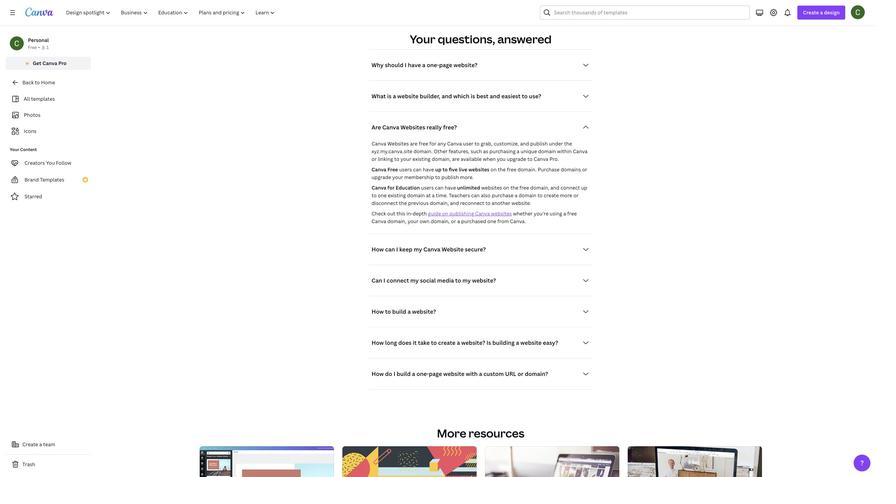 Task type: describe. For each thing, give the bounding box(es) containing it.
1 vertical spatial users
[[421, 184, 434, 191]]

2 is from the left
[[471, 92, 475, 100]]

the best professional fonts to use for your website image
[[628, 446, 762, 477]]

a inside dropdown button
[[393, 92, 396, 100]]

canva inside dropdown button
[[382, 123, 399, 131]]

personal
[[28, 37, 49, 43]]

can up time.
[[435, 184, 444, 191]]

the up the this
[[399, 200, 407, 206]]

Search search field
[[554, 6, 746, 19]]

this
[[397, 210, 405, 217]]

•
[[38, 44, 40, 50]]

websites on the free domain, and connect up to one existing domain at a time. teachers can also purchase a domain to create more or disconnect the previous domain, and reconnect to another website.
[[372, 184, 587, 206]]

available
[[461, 156, 482, 162]]

canva down linking
[[372, 166, 386, 173]]

domain. inside on the free domain. purchase domains or upgrade your membership to publish more.
[[518, 166, 537, 173]]

reconnect
[[460, 200, 484, 206]]

a right building
[[516, 339, 519, 347]]

12 website image formatting mistakes & how to fix them image
[[485, 446, 619, 477]]

within
[[557, 148, 572, 155]]

free?
[[443, 123, 457, 131]]

top level navigation element
[[62, 6, 281, 20]]

easiest
[[502, 92, 521, 100]]

1
[[46, 44, 49, 50]]

templates
[[31, 96, 55, 102]]

your questions, answered
[[410, 31, 552, 47]]

websites inside websites on the free domain, and connect up to one existing domain at a time. teachers can also purchase a domain to create more or disconnect the previous domain, and reconnect to another website.
[[481, 184, 502, 191]]

domain, down purchase
[[530, 184, 549, 191]]

purchase
[[538, 166, 560, 173]]

your inside 'whether you're using a free canva domain, your own domain, or a purchased one from canva.'
[[408, 218, 419, 225]]

canva inside 'whether you're using a free canva domain, your own domain, or a purchased one from canva.'
[[372, 218, 386, 225]]

i for do
[[394, 370, 395, 378]]

create a team
[[22, 441, 55, 448]]

publish inside canva websites are free for any canva user to grab, customize, and publish under the xyz.my.canva.site domain. other features, such as purchasing a unique domain within canva or linking to your existing domain, are available when you upgrade to canva pro.
[[530, 140, 548, 147]]

canva inside dropdown button
[[424, 246, 440, 253]]

domain, down the check out this in-depth guide on publishing canva websites
[[431, 218, 450, 225]]

out
[[387, 210, 395, 217]]

also
[[481, 192, 491, 199]]

canva.
[[510, 218, 526, 225]]

more
[[560, 192, 572, 199]]

why should i have a one-page website?
[[372, 61, 478, 69]]

upgrade inside canva websites are free for any canva user to grab, customize, and publish under the xyz.my.canva.site domain. other features, such as purchasing a unique domain within canva or linking to your existing domain, are available when you upgrade to canva pro.
[[507, 156, 526, 162]]

live
[[459, 166, 467, 173]]

publishing
[[450, 210, 474, 217]]

you
[[497, 156, 506, 162]]

what
[[372, 92, 386, 100]]

a up 'does'
[[408, 308, 411, 316]]

0 horizontal spatial domain
[[407, 192, 425, 199]]

teachers
[[449, 192, 470, 199]]

how for how to build a website?
[[372, 308, 384, 316]]

trash
[[22, 461, 35, 468]]

canva right within
[[573, 148, 588, 155]]

more
[[437, 426, 466, 441]]

should
[[385, 61, 404, 69]]

domain, down time.
[[430, 200, 449, 206]]

when
[[483, 156, 496, 162]]

more.
[[460, 174, 474, 181]]

30 websites with beautifully patterned backgrounds image
[[342, 446, 477, 477]]

content
[[20, 147, 37, 153]]

to up the you're
[[538, 192, 543, 199]]

how can i keep my canva website secure? button
[[369, 242, 593, 256]]

or inside 'whether you're using a free canva domain, your own domain, or a purchased one from canva.'
[[451, 218, 456, 225]]

are canva websites really free? button
[[369, 120, 593, 134]]

how long does it take to create a website? is building a website easy? button
[[369, 336, 593, 350]]

one inside websites on the free domain, and connect up to one existing domain at a time. teachers can also purchase a domain to create more or disconnect the previous domain, and reconnect to another website.
[[378, 192, 387, 199]]

xyz.my.canva.site
[[372, 148, 412, 155]]

grab,
[[481, 140, 493, 147]]

a right using
[[564, 210, 566, 217]]

how for how can i keep my canva website secure?
[[372, 246, 384, 253]]

existing inside websites on the free domain, and connect up to one existing domain at a time. teachers can also purchase a domain to create more or disconnect the previous domain, and reconnect to another website.
[[388, 192, 406, 199]]

secure?
[[465, 246, 486, 253]]

domain inside canva websites are free for any canva user to grab, customize, and publish under the xyz.my.canva.site domain. other features, such as purchasing a unique domain within canva or linking to your existing domain, are available when you upgrade to canva pro.
[[538, 148, 556, 155]]

back to home
[[22, 79, 55, 86]]

what is a website builder, and which is best and easiest to use?
[[372, 92, 541, 100]]

websites for canva
[[491, 210, 512, 217]]

website inside "dropdown button"
[[443, 370, 465, 378]]

take
[[418, 339, 430, 347]]

creators
[[24, 160, 45, 166]]

how for how do i build a one-page website with a custom url or domain?
[[372, 370, 384, 378]]

or inside "dropdown button"
[[518, 370, 524, 378]]

your inside canva websites are free for any canva user to grab, customize, and publish under the xyz.my.canva.site domain. other features, such as purchasing a unique domain within canva or linking to your existing domain, are available when you upgrade to canva pro.
[[401, 156, 411, 162]]

my inside dropdown button
[[414, 246, 422, 253]]

user
[[463, 140, 473, 147]]

website? up take
[[412, 308, 436, 316]]

my left social
[[410, 277, 419, 284]]

create a design button
[[798, 6, 846, 20]]

back
[[22, 79, 34, 86]]

as
[[483, 148, 488, 155]]

website
[[442, 246, 464, 253]]

create for create a team
[[22, 441, 38, 448]]

canva up the features, on the right
[[447, 140, 462, 147]]

create inside websites on the free domain, and connect up to one existing domain at a time. teachers can also purchase a domain to create more or disconnect the previous domain, and reconnect to another website.
[[544, 192, 559, 199]]

on the free domain. purchase domains or upgrade your membership to publish more.
[[372, 166, 587, 181]]

the inside canva websites are free for any canva user to grab, customize, and publish under the xyz.my.canva.site domain. other features, such as purchasing a unique domain within canva or linking to your existing domain, are available when you upgrade to canva pro.
[[564, 140, 572, 147]]

photos link
[[10, 108, 87, 122]]

can inside dropdown button
[[385, 246, 395, 253]]

all templates link
[[10, 92, 87, 106]]

membership
[[404, 174, 434, 181]]

templates
[[40, 176, 64, 183]]

and down purchase
[[551, 184, 560, 191]]

your for your content
[[10, 147, 19, 153]]

canva up disconnect
[[372, 184, 386, 191]]

pro.
[[550, 156, 559, 162]]

on inside websites on the free domain, and connect up to one existing domain at a time. teachers can also purchase a domain to create more or disconnect the previous domain, and reconnect to another website.
[[503, 184, 509, 191]]

a inside "button"
[[39, 441, 42, 448]]

your content
[[10, 147, 37, 153]]

purchased
[[461, 218, 486, 225]]

brand
[[24, 176, 39, 183]]

to down also
[[486, 200, 491, 206]]

icons
[[24, 128, 36, 134]]

get canva pro button
[[6, 57, 91, 70]]

long
[[385, 339, 397, 347]]

can up membership
[[413, 166, 422, 173]]

using
[[550, 210, 562, 217]]

another
[[492, 200, 510, 206]]

to left five
[[443, 166, 448, 173]]

website? down questions,
[[454, 61, 478, 69]]

how can i keep my canva website secure?
[[372, 246, 486, 253]]

does
[[398, 339, 412, 347]]

easy?
[[543, 339, 558, 347]]

and inside canva websites are free for any canva user to grab, customize, and publish under the xyz.my.canva.site domain. other features, such as purchasing a unique domain within canva or linking to your existing domain, are available when you upgrade to canva pro.
[[520, 140, 529, 147]]

the up purchase
[[511, 184, 519, 191]]

to up disconnect
[[372, 192, 377, 199]]

how do i build a one-page website with a custom url or domain? button
[[369, 367, 593, 381]]

how to build a website?
[[372, 308, 436, 316]]

to up such
[[475, 140, 480, 147]]

to right take
[[431, 339, 437, 347]]

to inside dropdown button
[[522, 92, 528, 100]]

connect inside 'dropdown button'
[[387, 277, 409, 284]]

under
[[549, 140, 563, 147]]

website? left is
[[461, 339, 485, 347]]

guide on publishing canva websites link
[[428, 210, 512, 217]]

you're
[[534, 210, 549, 217]]

a right "at"
[[432, 192, 435, 199]]

upgrade inside on the free domain. purchase domains or upgrade your membership to publish more.
[[372, 174, 391, 181]]

five
[[449, 166, 458, 173]]

the inside on the free domain. purchase domains or upgrade your membership to publish more.
[[498, 166, 506, 173]]

create inside dropdown button
[[438, 339, 456, 347]]

custom
[[484, 370, 504, 378]]

2 vertical spatial on
[[442, 210, 448, 217]]

connect inside websites on the free domain, and connect up to one existing domain at a time. teachers can also purchase a domain to create more or disconnect the previous domain, and reconnect to another website.
[[561, 184, 580, 191]]

and down teachers
[[450, 200, 459, 206]]

free inside on the free domain. purchase domains or upgrade your membership to publish more.
[[507, 166, 516, 173]]

use?
[[529, 92, 541, 100]]

icons link
[[10, 125, 87, 138]]

i for should
[[405, 61, 407, 69]]

one- for have
[[427, 61, 439, 69]]

free inside 'whether you're using a free canva domain, your own domain, or a purchased one from canva.'
[[567, 210, 577, 217]]



Task type: vqa. For each thing, say whether or not it's contained in the screenshot.
'I'
yes



Task type: locate. For each thing, give the bounding box(es) containing it.
in-
[[407, 210, 413, 217]]

0 horizontal spatial up
[[435, 166, 442, 173]]

to down xyz.my.canva.site
[[394, 156, 399, 162]]

1 vertical spatial connect
[[387, 277, 409, 284]]

0 horizontal spatial connect
[[387, 277, 409, 284]]

free down purchasing
[[507, 166, 516, 173]]

disconnect
[[372, 200, 398, 206]]

a left unique
[[517, 148, 520, 155]]

creators you follow
[[24, 160, 71, 166]]

why should i have a one-page website? button
[[369, 58, 593, 72]]

for inside canva websites are free for any canva user to grab, customize, and publish under the xyz.my.canva.site domain. other features, such as purchasing a unique domain within canva or linking to your existing domain, are available when you upgrade to canva pro.
[[430, 140, 436, 147]]

build inside "dropdown button"
[[397, 370, 411, 378]]

1 vertical spatial build
[[397, 370, 411, 378]]

questions,
[[438, 31, 495, 47]]

1 horizontal spatial are
[[452, 156, 460, 162]]

brand templates link
[[6, 173, 91, 187]]

to inside 'dropdown button'
[[455, 277, 461, 284]]

domain up pro.
[[538, 148, 556, 155]]

canva websites are free for any canva user to grab, customize, and publish under the xyz.my.canva.site domain. other features, such as purchasing a unique domain within canva or linking to your existing domain, are available when you upgrade to canva pro.
[[372, 140, 588, 162]]

have up membership
[[423, 166, 434, 173]]

create left team at the bottom left of the page
[[22, 441, 38, 448]]

domain?
[[525, 370, 548, 378]]

resources
[[469, 426, 525, 441]]

1 vertical spatial websites
[[481, 184, 502, 191]]

publish up unique
[[530, 140, 548, 147]]

1 vertical spatial create
[[438, 339, 456, 347]]

your down in-
[[408, 218, 419, 225]]

2 vertical spatial websites
[[491, 210, 512, 217]]

media
[[437, 277, 454, 284]]

whether you're using a free canva domain, your own domain, or a purchased one from canva.
[[372, 210, 577, 225]]

linking
[[378, 156, 393, 162]]

0 vertical spatial users
[[399, 166, 412, 173]]

is
[[487, 339, 491, 347]]

have up time.
[[445, 184, 456, 191]]

2 horizontal spatial domain
[[538, 148, 556, 155]]

i inside dropdown button
[[405, 61, 407, 69]]

any
[[438, 140, 446, 147]]

websites for live
[[469, 166, 490, 173]]

i inside "dropdown button"
[[394, 370, 395, 378]]

have right should
[[408, 61, 421, 69]]

0 horizontal spatial for
[[388, 184, 395, 191]]

i
[[405, 61, 407, 69], [396, 246, 398, 253], [384, 277, 385, 284], [394, 370, 395, 378]]

and up unique
[[520, 140, 529, 147]]

create right take
[[438, 339, 456, 347]]

guide
[[428, 210, 441, 217]]

1 horizontal spatial users
[[421, 184, 434, 191]]

connect up the more
[[561, 184, 580, 191]]

canva up purchase
[[534, 156, 548, 162]]

1 vertical spatial have
[[423, 166, 434, 173]]

1 horizontal spatial for
[[430, 140, 436, 147]]

a inside canva websites are free for any canva user to grab, customize, and publish under the xyz.my.canva.site domain. other features, such as purchasing a unique domain within canva or linking to your existing domain, are available when you upgrade to canva pro.
[[517, 148, 520, 155]]

create a team button
[[6, 438, 91, 452]]

3 how from the top
[[372, 339, 384, 347]]

the up within
[[564, 140, 572, 147]]

2 horizontal spatial on
[[503, 184, 509, 191]]

1 vertical spatial existing
[[388, 192, 406, 199]]

are down 'are canva websites really free?'
[[410, 140, 418, 147]]

0 horizontal spatial domain.
[[414, 148, 433, 155]]

free inside canva websites are free for any canva user to grab, customize, and publish under the xyz.my.canva.site domain. other features, such as purchasing a unique domain within canva or linking to your existing domain, are available when you upgrade to canva pro.
[[419, 140, 428, 147]]

website left with
[[443, 370, 465, 378]]

build inside dropdown button
[[392, 308, 406, 316]]

or left linking
[[372, 156, 377, 162]]

your
[[401, 156, 411, 162], [392, 174, 403, 181], [408, 218, 419, 225]]

1 horizontal spatial free
[[388, 166, 398, 173]]

get canva pro
[[33, 60, 67, 66]]

domain. down unique
[[518, 166, 537, 173]]

0 vertical spatial free
[[28, 44, 37, 50]]

all templates
[[24, 96, 55, 102]]

your up education
[[392, 174, 403, 181]]

how for how long does it take to create a website? is building a website easy?
[[372, 339, 384, 347]]

one- up builder,
[[427, 61, 439, 69]]

2 how from the top
[[372, 308, 384, 316]]

is
[[387, 92, 392, 100], [471, 92, 475, 100]]

0 vertical spatial build
[[392, 308, 406, 316]]

canva up purchased
[[475, 210, 490, 217]]

check
[[372, 210, 386, 217]]

your
[[410, 31, 436, 47], [10, 147, 19, 153]]

0 horizontal spatial upgrade
[[372, 174, 391, 181]]

social
[[420, 277, 436, 284]]

existing
[[413, 156, 431, 162], [388, 192, 406, 199]]

create for create a design
[[803, 9, 819, 16]]

for left any
[[430, 140, 436, 147]]

1 horizontal spatial your
[[410, 31, 436, 47]]

one- inside dropdown button
[[427, 61, 439, 69]]

existing inside canva websites are free for any canva user to grab, customize, and publish under the xyz.my.canva.site domain. other features, such as purchasing a unique domain within canva or linking to your existing domain, are available when you upgrade to canva pro.
[[413, 156, 431, 162]]

0 horizontal spatial on
[[442, 210, 448, 217]]

or right the more
[[574, 192, 579, 199]]

publish inside on the free domain. purchase domains or upgrade your membership to publish more.
[[442, 174, 459, 181]]

0 vertical spatial create
[[803, 9, 819, 16]]

build right the do
[[397, 370, 411, 378]]

how down can
[[372, 308, 384, 316]]

2 horizontal spatial website
[[521, 339, 542, 347]]

website inside dropdown button
[[521, 339, 542, 347]]

or inside on the free domain. purchase domains or upgrade your membership to publish more.
[[582, 166, 587, 173]]

on up purchase
[[503, 184, 509, 191]]

how do i build a one-page website with a custom url or domain?
[[372, 370, 548, 378]]

how left keep
[[372, 246, 384, 253]]

my right keep
[[414, 246, 422, 253]]

canva free users can have up to five live websites
[[372, 166, 490, 173]]

starred
[[24, 193, 42, 200]]

1 horizontal spatial connect
[[561, 184, 580, 191]]

0 horizontal spatial create
[[22, 441, 38, 448]]

what is a website builder, and which is best and easiest to use? button
[[369, 89, 593, 103]]

0 horizontal spatial are
[[410, 140, 418, 147]]

are
[[410, 140, 418, 147], [452, 156, 460, 162]]

a right should
[[422, 61, 426, 69]]

websites inside dropdown button
[[401, 123, 425, 131]]

your up why should i have a one-page website?
[[410, 31, 436, 47]]

with
[[466, 370, 478, 378]]

build up 'does'
[[392, 308, 406, 316]]

websites down available
[[469, 166, 490, 173]]

education
[[396, 184, 420, 191]]

how inside "dropdown button"
[[372, 370, 384, 378]]

a up website.
[[515, 192, 518, 199]]

1 horizontal spatial website
[[443, 370, 465, 378]]

can left keep
[[385, 246, 395, 253]]

website inside dropdown button
[[397, 92, 419, 100]]

keep
[[399, 246, 413, 253]]

website left easy?
[[521, 339, 542, 347]]

2 vertical spatial website
[[443, 370, 465, 378]]

domain. left "other"
[[414, 148, 433, 155]]

canva
[[42, 60, 57, 66], [382, 123, 399, 131], [372, 140, 386, 147], [447, 140, 462, 147], [573, 148, 588, 155], [534, 156, 548, 162], [372, 166, 386, 173], [372, 184, 386, 191], [475, 210, 490, 217], [372, 218, 386, 225], [424, 246, 440, 253]]

previous
[[408, 200, 429, 206]]

to right back on the left top
[[35, 79, 40, 86]]

upgrade down unique
[[507, 156, 526, 162]]

can inside websites on the free domain, and connect up to one existing domain at a time. teachers can also purchase a domain to create more or disconnect the previous domain, and reconnect to another website.
[[471, 192, 480, 199]]

websites inside canva websites are free for any canva user to grab, customize, and publish under the xyz.my.canva.site domain. other features, such as purchasing a unique domain within canva or linking to your existing domain, are available when you upgrade to canva pro.
[[388, 140, 409, 147]]

canva left website
[[424, 246, 440, 253]]

canva down "check"
[[372, 218, 386, 225]]

how long does it take to create a website? is building a website easy?
[[372, 339, 558, 347]]

2 vertical spatial your
[[408, 218, 419, 225]]

1 horizontal spatial have
[[423, 166, 434, 173]]

1 horizontal spatial on
[[491, 166, 497, 173]]

1 how from the top
[[372, 246, 384, 253]]

brand templates
[[24, 176, 64, 183]]

existing up canva free users can have up to five live websites
[[413, 156, 431, 162]]

your inside on the free domain. purchase domains or upgrade your membership to publish more.
[[392, 174, 403, 181]]

0 vertical spatial one-
[[427, 61, 439, 69]]

0 vertical spatial have
[[408, 61, 421, 69]]

domain,
[[432, 156, 451, 162], [530, 184, 549, 191], [430, 200, 449, 206], [388, 218, 407, 225], [431, 218, 450, 225]]

None search field
[[540, 6, 750, 20]]

free left any
[[419, 140, 428, 147]]

it
[[413, 339, 417, 347]]

free left •
[[28, 44, 37, 50]]

0 horizontal spatial existing
[[388, 192, 406, 199]]

create a design
[[803, 9, 840, 16]]

best website color scheme examples image
[[200, 446, 334, 477]]

0 vertical spatial create
[[544, 192, 559, 199]]

really
[[427, 123, 442, 131]]

your for your questions, answered
[[410, 31, 436, 47]]

or inside websites on the free domain, and connect up to one existing domain at a time. teachers can also purchase a domain to create more or disconnect the previous domain, and reconnect to another website.
[[574, 192, 579, 199]]

i left keep
[[396, 246, 398, 253]]

domain, inside canva websites are free for any canva user to grab, customize, and publish under the xyz.my.canva.site domain. other features, such as purchasing a unique domain within canva or linking to your existing domain, are available when you upgrade to canva pro.
[[432, 156, 451, 162]]

1 vertical spatial websites
[[388, 140, 409, 147]]

1 horizontal spatial create
[[803, 9, 819, 16]]

your down xyz.my.canva.site
[[401, 156, 411, 162]]

up
[[435, 166, 442, 173], [581, 184, 587, 191]]

back to home link
[[6, 76, 91, 90]]

0 vertical spatial are
[[410, 140, 418, 147]]

i for can
[[396, 246, 398, 253]]

page inside dropdown button
[[439, 61, 452, 69]]

free down linking
[[388, 166, 398, 173]]

or inside canva websites are free for any canva user to grab, customize, and publish under the xyz.my.canva.site domain. other features, such as purchasing a unique domain within canva or linking to your existing domain, are available when you upgrade to canva pro.
[[372, 156, 377, 162]]

on inside on the free domain. purchase domains or upgrade your membership to publish more.
[[491, 166, 497, 173]]

page
[[439, 61, 452, 69], [429, 370, 442, 378]]

upgrade down linking
[[372, 174, 391, 181]]

are canva websites really free?
[[372, 123, 457, 131]]

canva up xyz.my.canva.site
[[372, 140, 386, 147]]

best
[[477, 92, 489, 100]]

0 horizontal spatial have
[[408, 61, 421, 69]]

1 vertical spatial one
[[487, 218, 496, 225]]

url
[[505, 370, 516, 378]]

users up "at"
[[421, 184, 434, 191]]

free inside websites on the free domain, and connect up to one existing domain at a time. teachers can also purchase a domain to create more or disconnect the previous domain, and reconnect to another website.
[[520, 184, 529, 191]]

free up website.
[[520, 184, 529, 191]]

i inside 'dropdown button'
[[384, 277, 385, 284]]

website? inside 'dropdown button'
[[472, 277, 496, 284]]

1 horizontal spatial one
[[487, 218, 496, 225]]

one- inside "dropdown button"
[[417, 370, 429, 378]]

0 vertical spatial websites
[[401, 123, 425, 131]]

page down take
[[429, 370, 442, 378]]

page for website
[[429, 370, 442, 378]]

2 vertical spatial have
[[445, 184, 456, 191]]

1 horizontal spatial domain
[[519, 192, 537, 199]]

get
[[33, 60, 41, 66]]

1 horizontal spatial existing
[[413, 156, 431, 162]]

0 vertical spatial domain.
[[414, 148, 433, 155]]

0 vertical spatial upgrade
[[507, 156, 526, 162]]

trash link
[[6, 458, 91, 472]]

0 horizontal spatial publish
[[442, 174, 459, 181]]

depth
[[413, 210, 427, 217]]

one- for build
[[417, 370, 429, 378]]

i inside dropdown button
[[396, 246, 398, 253]]

0 vertical spatial up
[[435, 166, 442, 173]]

a down publishing
[[457, 218, 460, 225]]

home
[[41, 79, 55, 86]]

do
[[385, 370, 392, 378]]

0 vertical spatial website
[[397, 92, 419, 100]]

create left the more
[[544, 192, 559, 199]]

create inside "button"
[[22, 441, 38, 448]]

0 vertical spatial one
[[378, 192, 387, 199]]

how left the do
[[372, 370, 384, 378]]

0 horizontal spatial website
[[397, 92, 419, 100]]

i right should
[[405, 61, 407, 69]]

1 vertical spatial website
[[521, 339, 542, 347]]

for up disconnect
[[388, 184, 395, 191]]

can
[[413, 166, 422, 173], [435, 184, 444, 191], [471, 192, 480, 199], [385, 246, 395, 253]]

domain. inside canva websites are free for any canva user to grab, customize, and publish under the xyz.my.canva.site domain. other features, such as purchasing a unique domain within canva or linking to your existing domain, are available when you upgrade to canva pro.
[[414, 148, 433, 155]]

or
[[372, 156, 377, 162], [582, 166, 587, 173], [574, 192, 579, 199], [451, 218, 456, 225], [518, 370, 524, 378]]

2 horizontal spatial have
[[445, 184, 456, 191]]

1 vertical spatial domain.
[[518, 166, 537, 173]]

answered
[[498, 31, 552, 47]]

are down the features, on the right
[[452, 156, 460, 162]]

domains
[[561, 166, 581, 173]]

0 vertical spatial websites
[[469, 166, 490, 173]]

1 vertical spatial your
[[392, 174, 403, 181]]

domain, down "other"
[[432, 156, 451, 162]]

more resources
[[437, 426, 525, 441]]

canva inside button
[[42, 60, 57, 66]]

1 vertical spatial one-
[[417, 370, 429, 378]]

i right the do
[[394, 370, 395, 378]]

to down unique
[[528, 156, 533, 162]]

1 vertical spatial are
[[452, 156, 460, 162]]

websites
[[401, 123, 425, 131], [388, 140, 409, 147]]

create left 'design' at the top right
[[803, 9, 819, 16]]

1 horizontal spatial is
[[471, 92, 475, 100]]

0 vertical spatial page
[[439, 61, 452, 69]]

or down publishing
[[451, 218, 456, 225]]

0 vertical spatial your
[[401, 156, 411, 162]]

publish down five
[[442, 174, 459, 181]]

1 vertical spatial on
[[503, 184, 509, 191]]

building
[[493, 339, 515, 347]]

a left is
[[457, 339, 460, 347]]

from
[[498, 218, 509, 225]]

how inside dropdown button
[[372, 246, 384, 253]]

1 horizontal spatial publish
[[530, 140, 548, 147]]

0 horizontal spatial your
[[10, 147, 19, 153]]

other
[[434, 148, 448, 155]]

can i connect my social media to my website? button
[[369, 274, 593, 288]]

1 vertical spatial free
[[388, 166, 398, 173]]

is right "what"
[[387, 92, 392, 100]]

websites
[[469, 166, 490, 173], [481, 184, 502, 191], [491, 210, 512, 217]]

users up membership
[[399, 166, 412, 173]]

1 is from the left
[[387, 92, 392, 100]]

one- down take
[[417, 370, 429, 378]]

website.
[[512, 200, 531, 206]]

0 horizontal spatial create
[[438, 339, 456, 347]]

pro
[[58, 60, 67, 66]]

the
[[564, 140, 572, 147], [498, 166, 506, 173], [511, 184, 519, 191], [399, 200, 407, 206]]

on right guide
[[442, 210, 448, 217]]

0 vertical spatial for
[[430, 140, 436, 147]]

to up long at left bottom
[[385, 308, 391, 316]]

0 horizontal spatial free
[[28, 44, 37, 50]]

a right the do
[[412, 370, 415, 378]]

1 horizontal spatial create
[[544, 192, 559, 199]]

0 horizontal spatial one
[[378, 192, 387, 199]]

which
[[453, 92, 470, 100]]

and right best
[[490, 92, 500, 100]]

1 horizontal spatial upgrade
[[507, 156, 526, 162]]

websites left really
[[401, 123, 425, 131]]

1 vertical spatial publish
[[442, 174, 459, 181]]

1 vertical spatial up
[[581, 184, 587, 191]]

one left from at the top right of page
[[487, 218, 496, 225]]

to left use?
[[522, 92, 528, 100]]

unique
[[521, 148, 537, 155]]

domain up previous
[[407, 192, 425, 199]]

1 vertical spatial your
[[10, 147, 19, 153]]

page for website?
[[439, 61, 452, 69]]

a inside 'dropdown button'
[[820, 9, 823, 16]]

1 vertical spatial create
[[22, 441, 38, 448]]

0 horizontal spatial is
[[387, 92, 392, 100]]

my right media
[[463, 277, 471, 284]]

0 vertical spatial your
[[410, 31, 436, 47]]

check out this in-depth guide on publishing canva websites
[[372, 210, 512, 217]]

a left team at the bottom left of the page
[[39, 441, 42, 448]]

1 vertical spatial for
[[388, 184, 395, 191]]

starred link
[[6, 190, 91, 204]]

have inside dropdown button
[[408, 61, 421, 69]]

or right "url" in the right bottom of the page
[[518, 370, 524, 378]]

a
[[820, 9, 823, 16], [422, 61, 426, 69], [393, 92, 396, 100], [517, 148, 520, 155], [432, 192, 435, 199], [515, 192, 518, 199], [564, 210, 566, 217], [457, 218, 460, 225], [408, 308, 411, 316], [457, 339, 460, 347], [516, 339, 519, 347], [412, 370, 415, 378], [479, 370, 482, 378], [39, 441, 42, 448]]

own
[[420, 218, 430, 225]]

1 horizontal spatial domain.
[[518, 166, 537, 173]]

features,
[[449, 148, 470, 155]]

one inside 'whether you're using a free canva domain, your own domain, or a purchased one from canva.'
[[487, 218, 496, 225]]

0 vertical spatial existing
[[413, 156, 431, 162]]

up inside websites on the free domain, and connect up to one existing domain at a time. teachers can also purchase a domain to create more or disconnect the previous domain, and reconnect to another website.
[[581, 184, 587, 191]]

on down when
[[491, 166, 497, 173]]

all
[[24, 96, 30, 102]]

and left which on the right
[[442, 92, 452, 100]]

how left long at left bottom
[[372, 339, 384, 347]]

christina overa image
[[851, 5, 865, 19]]

0 vertical spatial on
[[491, 166, 497, 173]]

to inside on the free domain. purchase domains or upgrade your membership to publish more.
[[435, 174, 440, 181]]

a right with
[[479, 370, 482, 378]]

1 horizontal spatial up
[[581, 184, 587, 191]]

0 horizontal spatial users
[[399, 166, 412, 173]]

create inside 'dropdown button'
[[803, 9, 819, 16]]

4 how from the top
[[372, 370, 384, 378]]

domain, down the this
[[388, 218, 407, 225]]

websites up xyz.my.canva.site
[[388, 140, 409, 147]]

1 vertical spatial page
[[429, 370, 442, 378]]

the down you
[[498, 166, 506, 173]]

page inside "dropdown button"
[[429, 370, 442, 378]]

0 vertical spatial connect
[[561, 184, 580, 191]]

at
[[426, 192, 431, 199]]

1 vertical spatial upgrade
[[372, 174, 391, 181]]

0 vertical spatial publish
[[530, 140, 548, 147]]

purchase
[[492, 192, 514, 199]]



